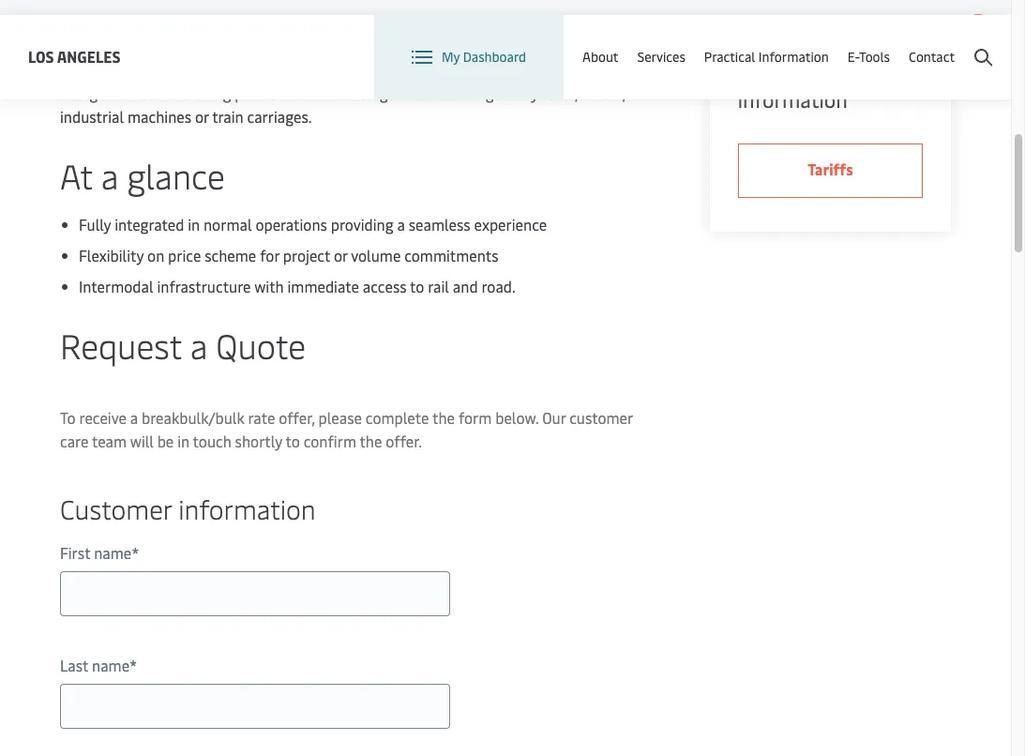 Task type: describe. For each thing, give the bounding box(es) containing it.
my
[[442, 65, 460, 83]]

exceeds
[[221, 52, 275, 73]]

0 horizontal spatial cargo
[[293, 76, 331, 96]]

complete
[[366, 424, 429, 445]]

intermodal
[[79, 293, 154, 313]]

intermodal infrastructure with immediate access to rail and road.
[[79, 293, 516, 313]]

unitised
[[236, 76, 290, 96]]

los angeles
[[28, 63, 121, 84]]

will
[[130, 447, 154, 468]]

or inside the break bulk significantly exceeds the size and/or weight of a standard container and is therefore handled as non-unitised cargo and normally placed on a bed of flat racks with a large number of lashing points. break bulk cargo includes things like yachts, masts, industrial machines or train carriages.
[[195, 123, 209, 143]]

a right at
[[101, 169, 118, 215]]

care
[[60, 447, 89, 468]]

2 horizontal spatial the
[[433, 424, 455, 445]]

tools
[[860, 65, 891, 83]]

experience
[[475, 231, 547, 251]]

a inside to receive a breakbulk/bulk rate offer, please complete the form below. our customer care team will be in touch shortly to confirm the offer.
[[130, 424, 138, 445]]

be
[[157, 447, 174, 468]]

e-tools button
[[848, 32, 891, 116]]

flat
[[553, 76, 577, 96]]

on inside the break bulk significantly exceeds the size and/or weight of a standard container and is therefore handled as non-unitised cargo and normally placed on a bed of flat racks with a large number of lashing points. break bulk cargo includes things like yachts, masts, industrial machines or train carriages.
[[474, 76, 491, 96]]

customer information
[[60, 508, 316, 543]]

practical information
[[705, 65, 829, 83]]

bed
[[506, 76, 532, 96]]

fully integrated in normal operations providing a seamless experience
[[79, 231, 547, 251]]

masts,
[[582, 99, 626, 120]]

1 horizontal spatial cargo
[[359, 99, 397, 120]]

form
[[459, 424, 492, 445]]

at
[[60, 169, 92, 215]]

2 vertical spatial and
[[453, 293, 478, 313]]

the inside the break bulk significantly exceeds the size and/or weight of a standard container and is therefore handled as non-unitised cargo and normally placed on a bed of flat racks with a large number of lashing points. break bulk cargo includes things like yachts, masts, industrial machines or train carriages.
[[278, 52, 301, 73]]

0 vertical spatial and
[[591, 52, 616, 73]]

machines
[[128, 123, 192, 143]]

things
[[459, 99, 501, 120]]

number
[[109, 99, 161, 120]]

road.
[[482, 293, 516, 313]]

breakbulk/bulk
[[142, 424, 245, 445]]

for
[[260, 262, 280, 282]]

request
[[60, 339, 182, 385]]

standard
[[460, 52, 520, 73]]

infrastructure
[[157, 293, 251, 313]]

a left seamless
[[398, 231, 405, 251]]

rate
[[248, 424, 275, 445]]

quote
[[216, 339, 306, 385]]

2 vertical spatial of
[[165, 99, 179, 120]]

seamless
[[409, 231, 471, 251]]

request a quote
[[60, 339, 306, 385]]

scheme
[[205, 262, 257, 282]]

to inside to receive a breakbulk/bulk rate offer, please complete the form below. our customer care team will be in touch shortly to confirm the offer.
[[286, 447, 300, 468]]

as
[[185, 76, 200, 96]]

los
[[28, 63, 54, 84]]

customer
[[60, 508, 172, 543]]

flexibility on price scheme for project or volume commitments
[[79, 262, 499, 282]]

my dashboard
[[442, 65, 527, 83]]

name for last name
[[92, 672, 130, 692]]

last name
[[60, 672, 130, 692]]

yachts,
[[532, 99, 579, 120]]

and/or
[[333, 52, 378, 73]]

dashboard
[[463, 65, 527, 83]]

1 vertical spatial bulk
[[326, 99, 356, 120]]

0 vertical spatial break
[[60, 52, 99, 73]]

confirm
[[304, 447, 357, 468]]

is
[[619, 52, 630, 73]]

shortly
[[235, 447, 282, 468]]

includes
[[400, 99, 456, 120]]

operations
[[256, 231, 328, 251]]

about
[[583, 65, 619, 83]]

touch
[[193, 447, 232, 468]]

name for first name
[[94, 559, 132, 580]]

flexibility
[[79, 262, 144, 282]]

our
[[543, 424, 566, 445]]

price
[[168, 262, 201, 282]]

a down infrastructure
[[190, 339, 208, 385]]

non-
[[204, 76, 236, 96]]

racks
[[581, 76, 616, 96]]

related information
[[738, 74, 848, 130]]

information
[[759, 65, 829, 83]]

1 horizontal spatial the
[[360, 447, 382, 468]]

fully
[[79, 231, 111, 251]]

receive
[[79, 424, 127, 445]]

a left bed
[[495, 76, 503, 96]]

practical information button
[[705, 32, 829, 116]]



Task type: vqa. For each thing, say whether or not it's contained in the screenshot.
the leftmost information
yes



Task type: locate. For each thing, give the bounding box(es) containing it.
with
[[619, 76, 649, 96], [255, 293, 284, 313]]

of left flat
[[535, 76, 550, 96]]

break
[[60, 52, 99, 73], [284, 99, 322, 120]]

e-
[[848, 65, 860, 83]]

information down shortly
[[179, 508, 316, 543]]

information down the information
[[738, 102, 848, 130]]

commitments
[[405, 262, 499, 282]]

a up will
[[130, 424, 138, 445]]

0 vertical spatial or
[[195, 123, 209, 143]]

with down is
[[619, 76, 649, 96]]

contact button
[[910, 32, 956, 116]]

cargo
[[293, 76, 331, 96], [359, 99, 397, 120]]

information for customer
[[179, 508, 316, 543]]

0 vertical spatial with
[[619, 76, 649, 96]]

0 horizontal spatial the
[[278, 52, 301, 73]]

1 vertical spatial and
[[334, 76, 359, 96]]

name right first
[[94, 559, 132, 580]]

1 vertical spatial with
[[255, 293, 284, 313]]

1 vertical spatial on
[[147, 262, 164, 282]]

in
[[188, 231, 200, 251], [178, 447, 190, 468]]

placed
[[426, 76, 471, 96]]

angeles
[[57, 63, 121, 84]]

significantly
[[136, 52, 217, 73]]

1 horizontal spatial with
[[619, 76, 649, 96]]

last
[[60, 672, 88, 692]]

and left is
[[591, 52, 616, 73]]

in right be
[[178, 447, 190, 468]]

los angeles link
[[28, 62, 121, 86]]

to
[[60, 424, 76, 445]]

cargo down normally
[[359, 99, 397, 120]]

industrial
[[60, 123, 124, 143]]

name right last
[[92, 672, 130, 692]]

bulk down and/or at the top of the page
[[326, 99, 356, 120]]

and right rail in the top left of the page
[[453, 293, 478, 313]]

1 vertical spatial the
[[433, 424, 455, 445]]

first
[[60, 559, 90, 580]]

or down lashing
[[195, 123, 209, 143]]

normally
[[363, 76, 423, 96]]

0 horizontal spatial bulk
[[102, 52, 132, 73]]

rail
[[428, 293, 450, 313]]

0 vertical spatial information
[[738, 102, 848, 130]]

0 horizontal spatial on
[[147, 262, 164, 282]]

below.
[[496, 424, 539, 445]]

project
[[283, 262, 330, 282]]

contact
[[910, 65, 956, 83]]

practical
[[705, 65, 756, 83]]

carriages.
[[247, 123, 312, 143]]

lashing
[[183, 99, 231, 120]]

1 horizontal spatial break
[[284, 99, 322, 120]]

0 horizontal spatial or
[[195, 123, 209, 143]]

0 horizontal spatial to
[[286, 447, 300, 468]]

0 vertical spatial of
[[430, 52, 445, 73]]

0 horizontal spatial with
[[255, 293, 284, 313]]

the
[[278, 52, 301, 73], [433, 424, 455, 445], [360, 447, 382, 468]]

first name
[[60, 559, 132, 580]]

1 vertical spatial of
[[535, 76, 550, 96]]

size
[[304, 52, 329, 73]]

normal
[[204, 231, 252, 251]]

large
[[72, 99, 105, 120]]

on
[[474, 76, 491, 96], [147, 262, 164, 282]]

of up the placed
[[430, 52, 445, 73]]

1 horizontal spatial or
[[334, 262, 348, 282]]

First name text field
[[60, 588, 451, 633]]

or
[[195, 123, 209, 143], [334, 262, 348, 282]]

offer,
[[279, 424, 315, 445]]

container
[[524, 52, 587, 73]]

1 vertical spatial name
[[92, 672, 130, 692]]

break up therefore
[[60, 52, 99, 73]]

to
[[410, 293, 425, 313], [286, 447, 300, 468]]

immediate
[[288, 293, 359, 313]]

offer.
[[386, 447, 422, 468]]

my dashboard button
[[412, 32, 527, 116]]

of
[[430, 52, 445, 73], [535, 76, 550, 96], [165, 99, 179, 120]]

train
[[212, 123, 244, 143]]

related
[[738, 74, 810, 102]]

1 horizontal spatial bulk
[[326, 99, 356, 120]]

0 horizontal spatial break
[[60, 52, 99, 73]]

customer
[[570, 424, 633, 445]]

the left form
[[433, 424, 455, 445]]

0 horizontal spatial and
[[334, 76, 359, 96]]

cargo down size
[[293, 76, 331, 96]]

or right project
[[334, 262, 348, 282]]

a left large
[[60, 99, 68, 120]]

1 vertical spatial break
[[284, 99, 322, 120]]

to left rail in the top left of the page
[[410, 293, 425, 313]]

points.
[[235, 99, 280, 120]]

1 horizontal spatial on
[[474, 76, 491, 96]]

at a glance
[[60, 169, 225, 215]]

and
[[591, 52, 616, 73], [334, 76, 359, 96], [453, 293, 478, 313]]

1 horizontal spatial and
[[453, 293, 478, 313]]

integrated
[[115, 231, 184, 251]]

0 vertical spatial cargo
[[293, 76, 331, 96]]

0 vertical spatial name
[[94, 559, 132, 580]]

to receive a breakbulk/bulk rate offer, please complete the form below. our customer care team will be in touch shortly to confirm the offer.
[[60, 424, 633, 468]]

of up machines
[[165, 99, 179, 120]]

1 vertical spatial to
[[286, 447, 300, 468]]

break up the carriages.
[[284, 99, 322, 120]]

1 horizontal spatial of
[[430, 52, 445, 73]]

in up price
[[188, 231, 200, 251]]

0 horizontal spatial of
[[165, 99, 179, 120]]

1 horizontal spatial to
[[410, 293, 425, 313]]

bulk
[[102, 52, 132, 73], [326, 99, 356, 120]]

1 vertical spatial or
[[334, 262, 348, 282]]

break bulk significantly exceeds the size and/or weight of a standard container and is therefore handled as non-unitised cargo and normally placed on a bed of flat racks with a large number of lashing points. break bulk cargo includes things like yachts, masts, industrial machines or train carriages.
[[60, 52, 649, 143]]

the left offer.
[[360, 447, 382, 468]]

0 horizontal spatial information
[[179, 508, 316, 543]]

0 vertical spatial to
[[410, 293, 425, 313]]

bulk up therefore
[[102, 52, 132, 73]]

0 vertical spatial on
[[474, 76, 491, 96]]

2 horizontal spatial and
[[591, 52, 616, 73]]

in inside to receive a breakbulk/bulk rate offer, please complete the form below. our customer care team will be in touch shortly to confirm the offer.
[[178, 447, 190, 468]]

therefore
[[60, 76, 124, 96]]

on up things
[[474, 76, 491, 96]]

1 horizontal spatial information
[[738, 102, 848, 130]]

name
[[94, 559, 132, 580], [92, 672, 130, 692]]

please
[[319, 424, 362, 445]]

with down for
[[255, 293, 284, 313]]

services
[[638, 65, 686, 83]]

access
[[363, 293, 407, 313]]

handled
[[127, 76, 182, 96]]

on left price
[[147, 262, 164, 282]]

providing
[[331, 231, 394, 251]]

the left size
[[278, 52, 301, 73]]

like
[[505, 99, 528, 120]]

0 vertical spatial bulk
[[102, 52, 132, 73]]

with inside the break bulk significantly exceeds the size and/or weight of a standard container and is therefore handled as non-unitised cargo and normally placed on a bed of flat racks with a large number of lashing points. break bulk cargo includes things like yachts, masts, industrial machines or train carriages.
[[619, 76, 649, 96]]

Last name text field
[[60, 701, 451, 746]]

2 vertical spatial the
[[360, 447, 382, 468]]

team
[[92, 447, 127, 468]]

services button
[[638, 32, 686, 116]]

and down and/or at the top of the page
[[334, 76, 359, 96]]

0 vertical spatial in
[[188, 231, 200, 251]]

2 horizontal spatial of
[[535, 76, 550, 96]]

0 vertical spatial the
[[278, 52, 301, 73]]

weight
[[381, 52, 427, 73]]

1 vertical spatial in
[[178, 447, 190, 468]]

information for related
[[738, 102, 848, 130]]

volume
[[351, 262, 401, 282]]

1 vertical spatial cargo
[[359, 99, 397, 120]]

to down offer,
[[286, 447, 300, 468]]

e-tools
[[848, 65, 891, 83]]

information
[[738, 102, 848, 130], [179, 508, 316, 543]]

about button
[[583, 32, 619, 116]]

a up the placed
[[449, 52, 456, 73]]

glance
[[127, 169, 225, 215]]

1 vertical spatial information
[[179, 508, 316, 543]]



